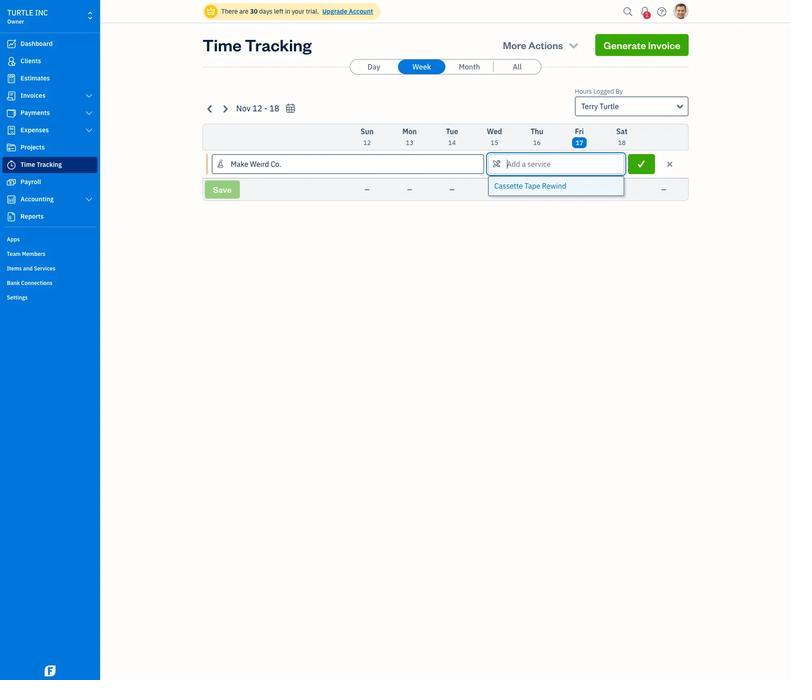 Task type: locate. For each thing, give the bounding box(es) containing it.
1 vertical spatial time tracking
[[20, 161, 62, 169]]

12
[[252, 103, 262, 114], [363, 139, 371, 147]]

chevron large down image for accounting
[[85, 196, 93, 203]]

cassette tape rewind
[[494, 182, 566, 191]]

thu 16
[[531, 127, 543, 147]]

there
[[221, 7, 238, 15]]

terry
[[581, 102, 598, 111]]

1 chevron large down image from the top
[[85, 127, 93, 134]]

expenses
[[20, 126, 49, 134]]

0 horizontal spatial time
[[20, 161, 35, 169]]

by
[[616, 87, 623, 96]]

money image
[[6, 178, 17, 187]]

upgrade
[[322, 7, 347, 15]]

0 vertical spatial chevron large down image
[[85, 92, 93, 100]]

chevron large down image
[[85, 127, 93, 134], [85, 196, 93, 203]]

time tracking down 30
[[203, 34, 312, 56]]

time tracking
[[203, 34, 312, 56], [20, 161, 62, 169]]

12 for nov
[[252, 103, 262, 114]]

payment image
[[6, 109, 17, 118]]

1 vertical spatial 12
[[363, 139, 371, 147]]

0 vertical spatial 12
[[252, 103, 262, 114]]

wed 15
[[487, 127, 502, 147]]

day link
[[350, 60, 398, 74]]

chevron large down image down payments link
[[85, 127, 93, 134]]

1 chevron large down image from the top
[[85, 92, 93, 100]]

chevron large down image inside invoices link
[[85, 92, 93, 100]]

items and services
[[7, 265, 55, 272]]

0 vertical spatial chevron large down image
[[85, 127, 93, 134]]

12 left -
[[252, 103, 262, 114]]

items and services link
[[2, 262, 97, 275]]

chart image
[[6, 195, 17, 204]]

more
[[503, 39, 526, 51]]

bank connections
[[7, 280, 52, 287]]

days
[[259, 7, 272, 15]]

generate
[[604, 39, 646, 51]]

0 vertical spatial time tracking
[[203, 34, 312, 56]]

settings
[[7, 294, 28, 301]]

accounting link
[[2, 192, 97, 208]]

18 down sat on the right top
[[618, 139, 626, 147]]

dashboard image
[[6, 40, 17, 49]]

members
[[22, 251, 45, 258]]

1 horizontal spatial time tracking
[[203, 34, 312, 56]]

0 vertical spatial time
[[203, 34, 242, 56]]

save row image
[[636, 160, 647, 169]]

8 — from the left
[[661, 186, 666, 194]]

2 chevron large down image from the top
[[85, 110, 93, 117]]

time right timer image
[[20, 161, 35, 169]]

chevron large down image
[[85, 92, 93, 100], [85, 110, 93, 117]]

tue 14
[[446, 127, 458, 147]]

12 down sun
[[363, 139, 371, 147]]

1 vertical spatial time
[[20, 161, 35, 169]]

chevron large down image down invoices link on the top of page
[[85, 110, 93, 117]]

and
[[23, 265, 33, 272]]

chevron large down image down estimates link
[[85, 92, 93, 100]]

logged
[[593, 87, 614, 96]]

chevrondown image
[[567, 39, 580, 51]]

12 inside sun 12
[[363, 139, 371, 147]]

left
[[274, 7, 283, 15]]

18
[[269, 103, 279, 114], [618, 139, 626, 147]]

turtle inc owner
[[7, 8, 48, 25]]

client image
[[6, 57, 17, 66]]

Add a service text field
[[489, 155, 623, 173]]

1 horizontal spatial tracking
[[245, 34, 312, 56]]

main element
[[0, 0, 123, 681]]

trial.
[[306, 7, 319, 15]]

chevron large down image inside accounting link
[[85, 196, 93, 203]]

team members
[[7, 251, 45, 258]]

all link
[[494, 60, 541, 74]]

clients
[[20, 57, 41, 65]]

nov
[[236, 103, 251, 114]]

18 right -
[[269, 103, 279, 114]]

1 vertical spatial 18
[[618, 139, 626, 147]]

tape
[[524, 182, 540, 191]]

mon 13
[[402, 127, 417, 147]]

15
[[491, 139, 498, 147]]

sun
[[361, 127, 374, 136]]

chevron large down image for invoices
[[85, 92, 93, 100]]

0 horizontal spatial time tracking
[[20, 161, 62, 169]]

chevron large down image for expenses
[[85, 127, 93, 134]]

time tracking link
[[2, 157, 97, 173]]

0 vertical spatial 18
[[269, 103, 279, 114]]

tracking
[[245, 34, 312, 56], [37, 161, 62, 169]]

terry turtle button
[[575, 96, 689, 117]]

0 horizontal spatial 18
[[269, 103, 279, 114]]

0 horizontal spatial tracking
[[37, 161, 62, 169]]

time down there
[[203, 34, 242, 56]]

1 vertical spatial tracking
[[37, 161, 62, 169]]

all
[[513, 62, 522, 71]]

12 for sun
[[363, 139, 371, 147]]

projects
[[20, 143, 45, 152]]

chevron large down image inside expenses link
[[85, 127, 93, 134]]

0 vertical spatial tracking
[[245, 34, 312, 56]]

1 horizontal spatial 18
[[618, 139, 626, 147]]

estimates
[[20, 74, 50, 82]]

payroll link
[[2, 174, 97, 191]]

payments link
[[2, 105, 97, 122]]

1 vertical spatial chevron large down image
[[85, 196, 93, 203]]

0 horizontal spatial 12
[[252, 103, 262, 114]]

projects link
[[2, 140, 97, 156]]

bank connections link
[[2, 276, 97, 290]]

day
[[368, 62, 380, 71]]

tracking down the left at the left top
[[245, 34, 312, 56]]

rewind
[[542, 182, 566, 191]]

apps
[[7, 236, 20, 243]]

week
[[412, 62, 431, 71]]

chevron large down image up reports link
[[85, 196, 93, 203]]

1 — from the left
[[365, 186, 370, 194]]

mon
[[402, 127, 417, 136]]

time tracking down projects link
[[20, 161, 62, 169]]

14
[[448, 139, 456, 147]]

time
[[203, 34, 242, 56], [20, 161, 35, 169]]

17
[[576, 139, 583, 147]]

connections
[[21, 280, 52, 287]]

reports
[[20, 213, 44, 221]]

go to help image
[[654, 5, 669, 18]]

chevron large down image inside payments link
[[85, 110, 93, 117]]

—
[[365, 186, 370, 194], [407, 186, 412, 194], [450, 186, 455, 194], [492, 186, 497, 194], [534, 186, 539, 194], [577, 186, 582, 194], [619, 186, 624, 194], [661, 186, 666, 194]]

invoices
[[20, 91, 45, 100]]

1 vertical spatial chevron large down image
[[85, 110, 93, 117]]

1 horizontal spatial 12
[[363, 139, 371, 147]]

tracking down projects link
[[37, 161, 62, 169]]

estimates link
[[2, 71, 97, 87]]

there are 30 days left in your trial. upgrade account
[[221, 7, 373, 15]]

choose a date image
[[285, 103, 296, 114]]

2 chevron large down image from the top
[[85, 196, 93, 203]]



Task type: vqa. For each thing, say whether or not it's contained in the screenshot.


Task type: describe. For each thing, give the bounding box(es) containing it.
time inside 'link'
[[20, 161, 35, 169]]

accounting
[[20, 195, 54, 203]]

your
[[292, 7, 304, 15]]

invoice
[[648, 39, 680, 51]]

inc
[[35, 8, 48, 17]]

cassette tape rewind list box
[[489, 177, 623, 196]]

generate invoice
[[604, 39, 680, 51]]

1 horizontal spatial time
[[203, 34, 242, 56]]

5 — from the left
[[534, 186, 539, 194]]

fri
[[575, 127, 584, 136]]

cassette
[[494, 182, 523, 191]]

upgrade account link
[[321, 7, 373, 15]]

nov 12 - 18
[[236, 103, 279, 114]]

wed
[[487, 127, 502, 136]]

1
[[645, 11, 649, 18]]

18 inside sat 18
[[618, 139, 626, 147]]

owner
[[7, 18, 24, 25]]

month link
[[446, 60, 493, 74]]

reports link
[[2, 209, 97, 225]]

hours
[[575, 87, 592, 96]]

items
[[7, 265, 22, 272]]

3 — from the left
[[450, 186, 455, 194]]

more actions button
[[495, 34, 588, 56]]

actions
[[528, 39, 563, 51]]

Add a client or project text field
[[213, 155, 483, 173]]

dashboard
[[20, 40, 53, 48]]

terry turtle
[[581, 102, 619, 111]]

cassette tape rewind option
[[489, 177, 623, 196]]

team
[[7, 251, 21, 258]]

invoice image
[[6, 91, 17, 101]]

1 button
[[638, 2, 652, 20]]

sat
[[616, 127, 627, 136]]

6 — from the left
[[577, 186, 582, 194]]

13
[[406, 139, 413, 147]]

more actions
[[503, 39, 563, 51]]

turtle
[[7, 8, 33, 17]]

week link
[[398, 60, 445, 74]]

generate invoice button
[[595, 34, 689, 56]]

crown image
[[206, 7, 216, 16]]

team members link
[[2, 247, 97, 261]]

4 — from the left
[[492, 186, 497, 194]]

are
[[239, 7, 248, 15]]

hours logged by
[[575, 87, 623, 96]]

7 — from the left
[[619, 186, 624, 194]]

search image
[[621, 5, 635, 18]]

tue
[[446, 127, 458, 136]]

sun 12
[[361, 127, 374, 147]]

time tracking inside 'link'
[[20, 161, 62, 169]]

services
[[34, 265, 55, 272]]

settings link
[[2, 291, 97, 304]]

2 — from the left
[[407, 186, 412, 194]]

payments
[[20, 109, 50, 117]]

report image
[[6, 213, 17, 222]]

expense image
[[6, 126, 17, 135]]

account
[[349, 7, 373, 15]]

bank
[[7, 280, 20, 287]]

chevron large down image for payments
[[85, 110, 93, 117]]

-
[[264, 103, 268, 114]]

next week image
[[220, 104, 230, 114]]

project image
[[6, 143, 17, 152]]

timer image
[[6, 161, 17, 170]]

payroll
[[20, 178, 41, 186]]

clients link
[[2, 53, 97, 70]]

fri 17
[[575, 127, 584, 147]]

cancel image
[[666, 159, 674, 170]]

previous week image
[[205, 104, 215, 114]]

invoices link
[[2, 88, 97, 104]]

30
[[250, 7, 258, 15]]

estimate image
[[6, 74, 17, 83]]

dashboard link
[[2, 36, 97, 52]]

freshbooks image
[[43, 666, 57, 677]]

month
[[459, 62, 480, 71]]

expenses link
[[2, 122, 97, 139]]

turtle
[[600, 102, 619, 111]]

tracking inside 'link'
[[37, 161, 62, 169]]

sat 18
[[616, 127, 627, 147]]

thu
[[531, 127, 543, 136]]

in
[[285, 7, 290, 15]]

apps link
[[2, 233, 97, 246]]

16
[[533, 139, 541, 147]]



